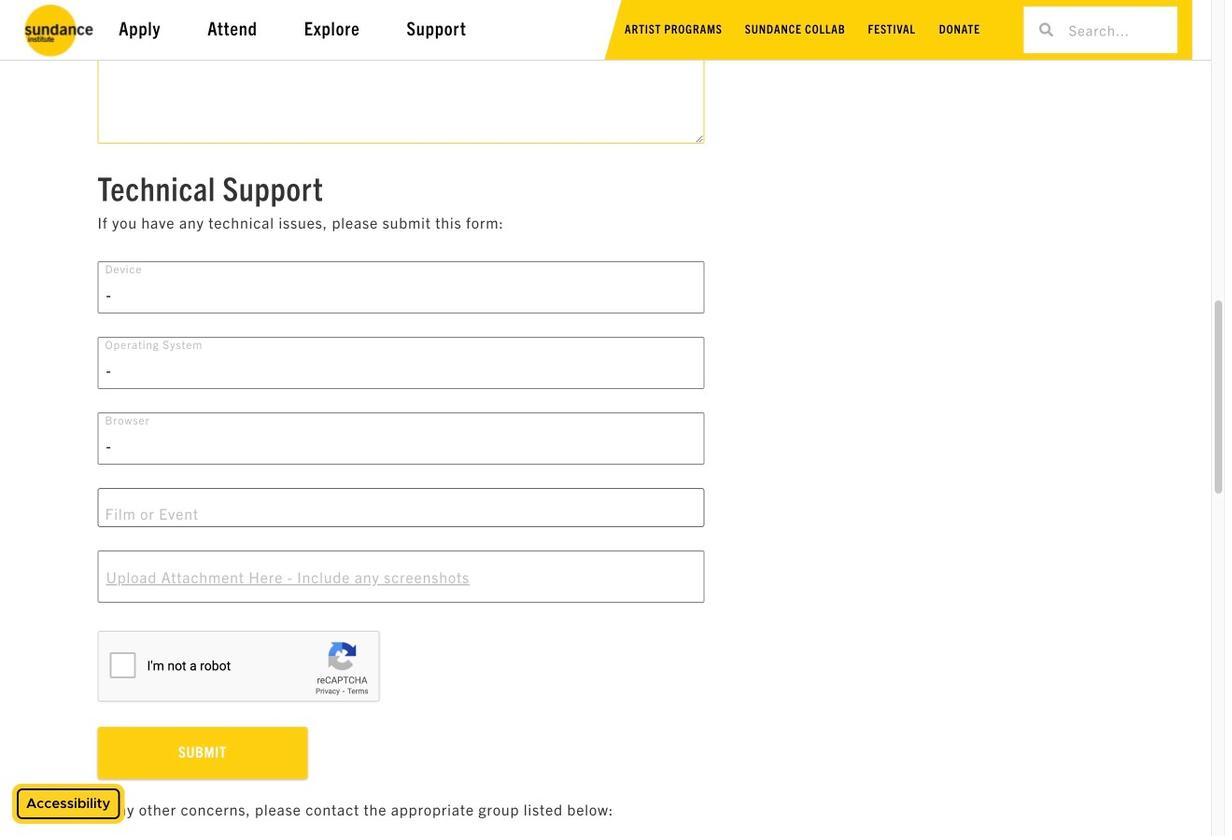 Task type: describe. For each thing, give the bounding box(es) containing it.
sundance institute image
[[22, 2, 97, 58]]

search image
[[1039, 23, 1053, 37]]

Search... search field
[[1053, 7, 1178, 53]]



Task type: locate. For each thing, give the bounding box(es) containing it.
None text field
[[98, 488, 705, 528]]

None search field
[[1024, 7, 1178, 53]]

None submit
[[98, 727, 308, 780]]

Please give us a detailed description of your issue *, including any film or event name,* so that we can better assist you. text field
[[98, 4, 705, 144]]



Task type: vqa. For each thing, say whether or not it's contained in the screenshot.
 email field
no



